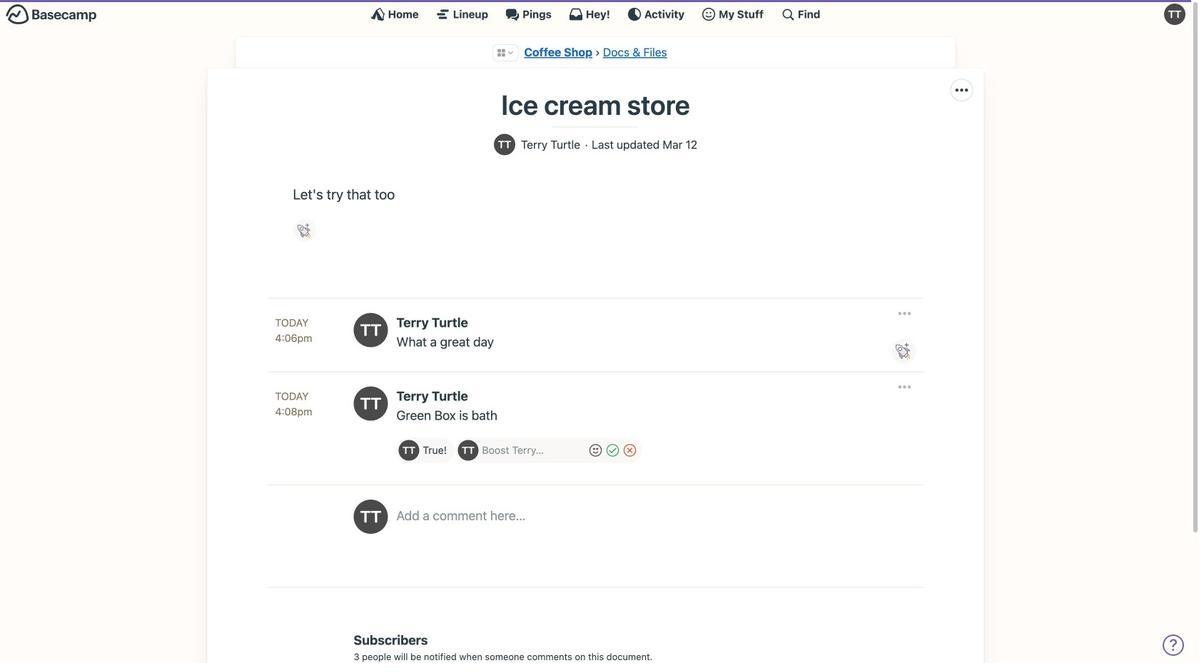 Task type: describe. For each thing, give the bounding box(es) containing it.
4:06pm element
[[275, 332, 312, 344]]

0 vertical spatial terry turtle image
[[1165, 4, 1186, 25]]

add a boost element
[[458, 440, 586, 461]]

main element
[[0, 0, 1192, 28]]

keyboard shortcut: ⌘ + / image
[[781, 7, 795, 21]]

Boost Terry… text field
[[482, 440, 586, 461]]

mar 12 element
[[663, 138, 698, 151]]



Task type: locate. For each thing, give the bounding box(es) containing it.
terry turtle image
[[494, 134, 516, 155], [354, 313, 388, 347], [458, 440, 479, 461], [354, 500, 388, 534]]

Submit submit
[[603, 442, 623, 459]]

today element up 4:06pm element
[[275, 315, 309, 331]]

today element up 4:08pm element at the left of page
[[275, 389, 309, 404]]

terry turtle image
[[1165, 4, 1186, 25], [354, 387, 388, 421], [399, 440, 419, 461]]

today element for 4:06pm element
[[275, 315, 309, 331]]

today element
[[275, 315, 309, 331], [275, 389, 309, 404]]

4:08pm element
[[275, 406, 312, 418]]

1 today element from the top
[[275, 315, 309, 331]]

terry t. boosted the comment with 'true!' element
[[397, 438, 455, 463]]

2 horizontal spatial terry turtle image
[[1165, 4, 1186, 25]]

2 today element from the top
[[275, 389, 309, 404]]

today element for 4:08pm element at the left of page
[[275, 389, 309, 404]]

switch accounts image
[[6, 4, 97, 26]]

1 horizontal spatial terry turtle image
[[399, 440, 419, 461]]

0 vertical spatial today element
[[275, 315, 309, 331]]

1 vertical spatial today element
[[275, 389, 309, 404]]

1 vertical spatial terry turtle image
[[354, 387, 388, 421]]

0 horizontal spatial terry turtle image
[[354, 387, 388, 421]]

terry turtle image inside "terry t. boosted the comment with 'true!'" 'element'
[[399, 440, 419, 461]]

2 vertical spatial terry turtle image
[[399, 440, 419, 461]]



Task type: vqa. For each thing, say whether or not it's contained in the screenshot.
Find popup button
no



